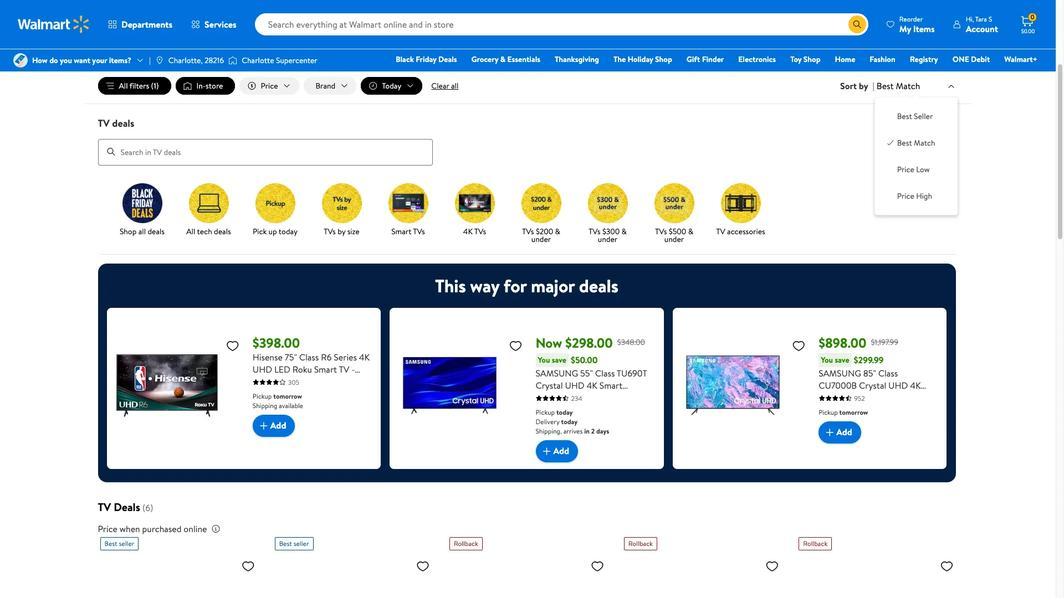 Task type: describe. For each thing, give the bounding box(es) containing it.
hisense
[[253, 351, 283, 363]]

class inside $398.00 hisense 75" class r6 series 4k uhd led roku smart tv - 75r6030k (new)
[[299, 351, 319, 363]]

(1)
[[151, 80, 159, 91]]

rollback for lg 70" class 4k uhd 2160p webos smart tv - 70uq7070zud image
[[629, 539, 653, 548]]

size
[[347, 226, 359, 237]]

major
[[531, 274, 575, 298]]

lg 86" class 4k uhd 2160p webos smart tv - 86uq7070zud image
[[449, 555, 609, 599]]

by for tvs
[[338, 226, 345, 237]]

you for now $298.00
[[538, 354, 550, 366]]

$299.99
[[854, 354, 884, 366]]

0 horizontal spatial shop
[[120, 226, 137, 237]]

add to favorites list, samsung 55" class tu690t crystal uhd 4k smart television - un55tu690tfxza (new) image
[[509, 339, 522, 353]]

r6
[[321, 351, 332, 363]]

1 horizontal spatial shop
[[655, 54, 672, 65]]

grocery & essentials link
[[466, 53, 545, 65]]

arrives
[[563, 427, 583, 436]]

pickup tomorrow shipping available
[[253, 392, 303, 410]]

tvs $500 & under image
[[654, 183, 694, 223]]

$898.00
[[819, 333, 867, 352]]

pickup tomorrow
[[819, 408, 868, 417]]

the
[[614, 54, 626, 65]]

tvs $200 & under image
[[521, 183, 561, 223]]

price for price when purchased online
[[98, 523, 118, 535]]

price when purchased online
[[98, 523, 207, 535]]

305
[[288, 378, 299, 387]]

& for tvs $300 & under
[[622, 226, 627, 237]]

$500
[[669, 226, 686, 237]]

philips 32" class hd (720p) smart roku borderless led tv (32pfl6452/f7) image
[[799, 555, 958, 599]]

samsung for now
[[536, 367, 578, 379]]

0 horizontal spatial deals
[[114, 500, 140, 515]]

do
[[49, 55, 58, 66]]

class for now
[[595, 367, 615, 379]]

hi,
[[966, 14, 974, 24]]

75r6030k
[[253, 376, 293, 388]]

by for sort
[[859, 80, 868, 92]]

television for now
[[536, 392, 573, 404]]

grocery & essentials
[[471, 54, 540, 65]]

items?
[[109, 55, 131, 66]]

seller for vizio 50" class v-series 4k uhd led smart tv v505-j09 "image"
[[119, 539, 134, 548]]

2 horizontal spatial pickup
[[819, 408, 838, 417]]

add inside $398.00 group
[[270, 420, 286, 432]]

today left in
[[561, 417, 578, 427]]

rain
[[510, 24, 521, 34]]

shop all deals link
[[113, 183, 171, 238]]

tvs $200 & under
[[522, 226, 560, 245]]

departments
[[121, 18, 172, 30]]

under for $200
[[531, 234, 551, 245]]

add to cart image for $898.00
[[823, 426, 836, 439]]

0 vertical spatial available
[[615, 24, 640, 34]]

tvs $500 & under
[[655, 226, 693, 245]]

charlotte supercenter
[[242, 55, 317, 66]]

walmart+
[[1004, 54, 1038, 65]]

 image for charlotte, 28216
[[155, 56, 164, 65]]

pickup for delivery
[[536, 408, 555, 417]]

days
[[596, 427, 609, 436]]

price for price low
[[897, 164, 914, 175]]

4k inside $398.00 hisense 75" class r6 series 4k uhd led roku smart tv - 75r6030k (new)
[[359, 351, 370, 363]]

store.
[[649, 24, 665, 34]]

uhd for now $298.00
[[565, 379, 585, 392]]

(new) for $398.00
[[295, 376, 319, 388]]

now
[[536, 333, 562, 352]]

pickup for shipping
[[253, 392, 272, 401]]

tu690t
[[617, 367, 647, 379]]

limited
[[391, 24, 412, 34]]

& inside "link"
[[500, 54, 506, 65]]

today
[[382, 80, 401, 91]]

TV deals search field
[[85, 116, 971, 165]]

tara
[[975, 14, 987, 24]]

price low
[[897, 164, 930, 175]]

today down 234
[[556, 408, 573, 417]]

un85cu7000bxza
[[819, 404, 895, 416]]

toy shop link
[[785, 53, 826, 65]]

the holiday shop link
[[609, 53, 677, 65]]

filters
[[129, 80, 149, 91]]

gift finder
[[687, 54, 724, 65]]

checks.
[[522, 24, 543, 34]]

quantities.
[[414, 24, 443, 34]]

black friday deals link
[[391, 53, 462, 65]]

tvs for tvs by size
[[324, 226, 336, 237]]

all for shop
[[138, 226, 146, 237]]

save for $898.00
[[835, 354, 849, 366]]

save for now
[[552, 354, 566, 366]]

fashion
[[870, 54, 895, 65]]

tvs by size
[[324, 226, 359, 237]]

best match button
[[874, 79, 958, 93]]

supercenter
[[276, 55, 317, 66]]

all for all filters (1)
[[119, 80, 128, 91]]

add for $898.00
[[836, 426, 852, 439]]

add button inside $398.00 group
[[253, 415, 295, 437]]

4k inside you save $50.00 samsung 55" class tu690t crystal uhd 4k smart television - un55tu690tfxza (new)
[[587, 379, 597, 392]]

tvs $300 & under image
[[588, 183, 628, 223]]

(6)
[[142, 502, 153, 514]]

black
[[396, 54, 414, 65]]

reorder
[[899, 14, 923, 24]]

accessories
[[727, 226, 765, 237]]

Search search field
[[255, 13, 868, 35]]

price button
[[240, 77, 299, 95]]

cu7000b
[[819, 379, 857, 392]]

tv accessories
[[716, 226, 765, 237]]

tv for accessories
[[716, 226, 725, 237]]

thanksgiving link
[[550, 53, 604, 65]]

hi, tara s account
[[966, 14, 998, 35]]

all for clear
[[451, 80, 459, 91]]

 image for charlotte supercenter
[[228, 55, 237, 66]]

essentials
[[507, 54, 540, 65]]

smart down "smart tvs" image
[[391, 226, 411, 237]]

way
[[470, 274, 499, 298]]

Best Match radio
[[886, 138, 895, 146]]

pick up today link
[[246, 183, 304, 238]]

best seller
[[897, 111, 933, 122]]

smart for $398.00 hisense 75" class r6 series 4k uhd led roku smart tv - 75r6030k (new)
[[314, 363, 337, 376]]

account
[[966, 22, 998, 35]]

pick
[[253, 226, 267, 237]]

tvs $500 & under link
[[645, 183, 703, 245]]

be
[[607, 24, 614, 34]]

tomorrow for pickup tomorrow shipping available
[[273, 392, 302, 401]]

$398.00 hisense 75" class r6 series 4k uhd led roku smart tv - 75r6030k (new)
[[253, 333, 370, 388]]

you save $299.99 samsung 85" class cu7000b crystal uhd 4k smart television un85cu7000bxza
[[819, 354, 921, 416]]

$398.00 group
[[116, 317, 372, 460]]

price for price
[[261, 80, 278, 91]]

match inside dropdown button
[[896, 80, 920, 92]]

the holiday shop
[[614, 54, 672, 65]]

how
[[32, 55, 48, 66]]

deals right major
[[579, 274, 619, 298]]

(new) for you
[[536, 404, 559, 416]]

in
[[584, 427, 590, 436]]

& for tvs $200 & under
[[555, 226, 560, 237]]

$898.00 $1,197.99
[[819, 333, 898, 352]]

series
[[334, 351, 357, 363]]

tvs by size link
[[313, 183, 370, 238]]

vizio 50" class v-series 4k uhd led smart tv v505-j09 image
[[100, 555, 259, 599]]

while
[[445, 24, 461, 34]]

add to favorites list, lg 70" class 4k uhd 2160p webos smart tv - 70uq7070zud image
[[766, 560, 779, 573]]

for
[[504, 274, 527, 298]]

all for all tech deals
[[186, 226, 195, 237]]

28216
[[205, 55, 224, 66]]

4k inside 4k tvs link
[[463, 226, 473, 237]]

electronics link
[[733, 53, 781, 65]]

tvs by size image
[[322, 183, 362, 223]]

$0.00
[[1021, 27, 1035, 35]]

tvs for tvs $200 & under
[[522, 226, 534, 237]]

home
[[835, 54, 855, 65]]

add to favorites list, hisense 75" class r6 series 4k uhd led roku smart tv - 75r6030k (new) image
[[226, 339, 239, 353]]

services button
[[182, 11, 246, 38]]

my
[[899, 22, 911, 35]]

$398.00
[[253, 333, 300, 352]]

add to favorites list, philips 32" class hd (720p) smart roku borderless led tv (32pfl6452/f7) image
[[940, 560, 954, 573]]

tvs $300 & under
[[589, 226, 627, 245]]

234
[[571, 394, 582, 403]]

friday
[[416, 54, 437, 65]]

pick up today image
[[255, 183, 295, 223]]

want
[[74, 55, 90, 66]]



Task type: vqa. For each thing, say whether or not it's contained in the screenshot.
All Tech Deals
yes



Task type: locate. For each thing, give the bounding box(es) containing it.
clear all button
[[427, 77, 463, 95]]

walmart+ link
[[999, 53, 1042, 65]]

tv mounts image
[[721, 183, 761, 223]]

& inside the tvs $500 & under
[[688, 226, 693, 237]]

| right sort
[[873, 80, 874, 92]]

0 vertical spatial -
[[351, 363, 355, 376]]

seller for hisense 58" class 4k uhd led lcd roku smart tv hdr r6 series 58r6e3 image
[[294, 539, 309, 548]]

legal information image
[[211, 525, 220, 533]]

tomorrow
[[273, 392, 302, 401], [839, 408, 868, 417]]

1 television from the left
[[536, 392, 573, 404]]

class left r6
[[299, 351, 319, 363]]

1 horizontal spatial by
[[859, 80, 868, 92]]

today button
[[361, 77, 422, 95]]

0 horizontal spatial television
[[536, 392, 573, 404]]

pickup up shipping,
[[536, 408, 555, 417]]

shop inside "link"
[[804, 54, 821, 65]]

1 horizontal spatial deals
[[438, 54, 457, 65]]

price down charlotte supercenter
[[261, 80, 278, 91]]

best seller for vizio 50" class v-series 4k uhd led smart tv v505-j09 "image"
[[104, 539, 134, 548]]

1 tvs from the left
[[324, 226, 336, 237]]

today
[[279, 226, 298, 237], [556, 408, 573, 417], [561, 417, 578, 427]]

one
[[953, 54, 969, 65]]

1 best seller from the left
[[104, 539, 134, 548]]

0 horizontal spatial -
[[351, 363, 355, 376]]

0 horizontal spatial best seller
[[104, 539, 134, 548]]

crystal inside you save $50.00 samsung 55" class tu690t crystal uhd 4k smart television - un55tu690tfxza (new)
[[536, 379, 563, 392]]

4k right series
[[359, 351, 370, 363]]

under inside the tvs $500 & under
[[664, 234, 684, 245]]

& right grocery
[[500, 54, 506, 65]]

(new) up delivery
[[536, 404, 559, 416]]

un55tu690tfxza
[[580, 392, 654, 404]]

shipping
[[253, 401, 277, 410]]

2 horizontal spatial class
[[878, 367, 898, 379]]

class
[[299, 351, 319, 363], [595, 367, 615, 379], [878, 367, 898, 379]]

smart tvs image
[[388, 183, 428, 223]]

best match down fashion link
[[877, 80, 920, 92]]

tv up search "icon"
[[98, 116, 110, 130]]

0 horizontal spatial add button
[[253, 415, 295, 437]]

search image
[[107, 148, 116, 156]]

tvs inside the tvs $200 & under
[[522, 226, 534, 237]]

samsung left 55"
[[536, 367, 578, 379]]

class right 85" at the bottom right of page
[[878, 367, 898, 379]]

smart tvs link
[[379, 183, 437, 238]]

deals right tech
[[214, 226, 231, 237]]

option group containing best seller
[[884, 107, 949, 206]]

all right 'clear'
[[451, 80, 459, 91]]

samsung inside you save $50.00 samsung 55" class tu690t crystal uhd 4k smart television - un55tu690tfxza (new)
[[536, 367, 578, 379]]

tvs left $200
[[522, 226, 534, 237]]

1 crystal from the left
[[536, 379, 563, 392]]

& inside tvs $300 & under
[[622, 226, 627, 237]]

best
[[877, 80, 894, 92], [897, 111, 912, 122], [897, 138, 912, 149], [104, 539, 117, 548], [279, 539, 292, 548]]

1 horizontal spatial add
[[553, 445, 569, 457]]

reorder my items
[[899, 14, 935, 35]]

deals
[[112, 116, 134, 130], [148, 226, 165, 237], [214, 226, 231, 237], [579, 274, 619, 298]]

in-store button
[[175, 77, 235, 95]]

black friday deals
[[396, 54, 457, 65]]

1 horizontal spatial add to cart image
[[823, 426, 836, 439]]

add button for now $298.00
[[536, 440, 578, 463]]

2 you from the left
[[821, 354, 833, 366]]

1 horizontal spatial add button
[[536, 440, 578, 463]]

0 horizontal spatial rollback
[[454, 539, 478, 548]]

1 vertical spatial by
[[338, 226, 345, 237]]

1 horizontal spatial save
[[835, 354, 849, 366]]

2 seller from the left
[[294, 539, 309, 548]]

 image left how
[[13, 53, 28, 68]]

in-
[[197, 80, 206, 91]]

tv left accessories
[[716, 226, 725, 237]]

high
[[916, 191, 932, 202]]

best match inside dropdown button
[[877, 80, 920, 92]]

add down arrives
[[553, 445, 569, 457]]

smart for you save $50.00 samsung 55" class tu690t crystal uhd 4k smart television - un55tu690tfxza (new)
[[600, 379, 623, 392]]

& right $300
[[622, 226, 627, 237]]

1 save from the left
[[552, 354, 566, 366]]

class inside you save $50.00 samsung 55" class tu690t crystal uhd 4k smart television - un55tu690tfxza (new)
[[595, 367, 615, 379]]

uhd right 85" at the bottom right of page
[[888, 379, 908, 392]]

1 vertical spatial best match
[[897, 138, 935, 149]]

smart inside you save $50.00 samsung 55" class tu690t crystal uhd 4k smart television - un55tu690tfxza (new)
[[600, 379, 623, 392]]

smart right roku
[[314, 363, 337, 376]]

2 horizontal spatial add
[[836, 426, 852, 439]]

0 horizontal spatial available
[[279, 401, 303, 410]]

0 vertical spatial tomorrow
[[273, 392, 302, 401]]

add down shipping
[[270, 420, 286, 432]]

0 vertical spatial match
[[896, 80, 920, 92]]

1 vertical spatial all
[[138, 226, 146, 237]]

tv left (6)
[[98, 500, 111, 515]]

under down tvs $200 & under image
[[531, 234, 551, 245]]

1 horizontal spatial television
[[843, 392, 880, 404]]

- inside $398.00 hisense 75" class r6 series 4k uhd led roku smart tv - 75r6030k (new)
[[351, 363, 355, 376]]

0 horizontal spatial |
[[149, 55, 151, 66]]

1 samsung from the left
[[536, 367, 578, 379]]

lg 70" class 4k uhd 2160p webos smart tv - 70uq7070zud image
[[624, 555, 783, 599]]

tvs left size
[[324, 226, 336, 237]]

all inside button
[[451, 80, 459, 91]]

add button down shipping
[[253, 415, 295, 437]]

tvs left $300
[[589, 226, 601, 237]]

seller
[[119, 539, 134, 548], [294, 539, 309, 548]]

deals inside black friday deals link
[[438, 54, 457, 65]]

save inside you save $299.99 samsung 85" class cu7000b crystal uhd 4k smart television un85cu7000bxza
[[835, 354, 849, 366]]

holiday
[[628, 54, 653, 65]]

pickup inside pickup today delivery today shipping, arrives in 2 days
[[536, 408, 555, 417]]

under for $500
[[664, 234, 684, 245]]

tvs down "smart tvs" image
[[413, 226, 425, 237]]

crystal up 952
[[859, 379, 886, 392]]

1 under from the left
[[531, 234, 551, 245]]

1 horizontal spatial seller
[[294, 539, 309, 548]]

crystal for now
[[536, 379, 563, 392]]

you for $898.00
[[821, 354, 833, 366]]

class inside you save $299.99 samsung 85" class cu7000b crystal uhd 4k smart television un85cu7000bxza
[[878, 367, 898, 379]]

you inside you save $299.99 samsung 85" class cu7000b crystal uhd 4k smart television un85cu7000bxza
[[821, 354, 833, 366]]

add button inside now $298.00 group
[[536, 440, 578, 463]]

search icon image
[[853, 20, 862, 29]]

add to cart image
[[823, 426, 836, 439], [540, 445, 553, 458]]

add to favorites list, samsung 85" class cu7000b crystal uhd 4k smart television un85cu7000bxza image
[[792, 339, 805, 353]]

add button for $898.00
[[819, 422, 861, 444]]

0 horizontal spatial under
[[531, 234, 551, 245]]

0 horizontal spatial class
[[299, 351, 319, 363]]

1 horizontal spatial tomorrow
[[839, 408, 868, 417]]

(new) inside $398.00 hisense 75" class r6 series 4k uhd led roku smart tv - 75r6030k (new)
[[295, 376, 319, 388]]

1 vertical spatial |
[[873, 80, 874, 92]]

all left tech
[[186, 226, 195, 237]]

tomorrow down 952
[[839, 408, 868, 417]]

add to cart image for now $298.00
[[540, 445, 553, 458]]

all filters (1)
[[119, 80, 159, 91]]

electronics
[[738, 54, 776, 65]]

deals right friday
[[438, 54, 457, 65]]

clear search field text image
[[835, 20, 844, 29]]

0 $0.00
[[1021, 12, 1035, 35]]

you
[[60, 55, 72, 66]]

pickup today delivery today shipping, arrives in 2 days
[[536, 408, 609, 436]]

1 vertical spatial (new)
[[536, 404, 559, 416]]

1 horizontal spatial rollback
[[629, 539, 653, 548]]

finder
[[702, 54, 724, 65]]

2 horizontal spatial add button
[[819, 422, 861, 444]]

class right 55"
[[595, 367, 615, 379]]

today right up
[[279, 226, 298, 237]]

3 tvs from the left
[[474, 226, 486, 237]]

add to cart image inside now $298.00 group
[[540, 445, 553, 458]]

add for now $298.00
[[553, 445, 569, 457]]

shop down shop all deals image
[[120, 226, 137, 237]]

1 horizontal spatial  image
[[155, 56, 164, 65]]

2 under from the left
[[598, 234, 617, 245]]

rollback for philips 32" class hd (720p) smart roku borderless led tv (32pfl6452/f7) image
[[803, 539, 828, 548]]

0 horizontal spatial crystal
[[536, 379, 563, 392]]

now $298.00 group
[[399, 317, 655, 463]]

tomorrow down "305"
[[273, 392, 302, 401]]

add to favorites list, vizio 50" class v-series 4k uhd led smart tv v505-j09 image
[[241, 560, 255, 573]]

available inside pickup tomorrow shipping available
[[279, 401, 303, 410]]

registry link
[[905, 53, 943, 65]]

price inside dropdown button
[[261, 80, 278, 91]]

0 horizontal spatial uhd
[[253, 363, 272, 376]]

| inside the sort and filter section element
[[873, 80, 874, 92]]

this way for major deals
[[435, 274, 619, 298]]

1 rollback from the left
[[454, 539, 478, 548]]

by left size
[[338, 226, 345, 237]]

pickup inside pickup tomorrow shipping available
[[253, 392, 272, 401]]

items
[[913, 22, 935, 35]]

add button down shipping,
[[536, 440, 578, 463]]

price left high
[[897, 191, 914, 202]]

deals inside search field
[[112, 116, 134, 130]]

uhd inside you save $50.00 samsung 55" class tu690t crystal uhd 4k smart television - un55tu690tfxza (new)
[[565, 379, 585, 392]]

0 horizontal spatial  image
[[13, 53, 28, 68]]

uhd for $898.00
[[888, 379, 908, 392]]

$50.00
[[571, 354, 598, 366]]

(new) inside you save $50.00 samsung 55" class tu690t crystal uhd 4k smart television - un55tu690tfxza (new)
[[536, 404, 559, 416]]

uhd up 234
[[565, 379, 585, 392]]

0 horizontal spatial save
[[552, 354, 566, 366]]

1 horizontal spatial available
[[615, 24, 640, 34]]

2 rollback from the left
[[629, 539, 653, 548]]

charlotte
[[242, 55, 274, 66]]

best seller
[[104, 539, 134, 548], [279, 539, 309, 548]]

television inside you save $50.00 samsung 55" class tu690t crystal uhd 4k smart television - un55tu690tfxza (new)
[[536, 392, 573, 404]]

how do you want your items?
[[32, 55, 131, 66]]

deals left (6)
[[114, 500, 140, 515]]

1 horizontal spatial under
[[598, 234, 617, 245]]

by inside the sort and filter section element
[[859, 80, 868, 92]]

low
[[916, 164, 930, 175]]

1 horizontal spatial |
[[873, 80, 874, 92]]

crystal for $898.00
[[859, 379, 886, 392]]

you save $50.00 samsung 55" class tu690t crystal uhd 4k smart television - un55tu690tfxza (new)
[[536, 354, 654, 416]]

crystal inside you save $299.99 samsung 85" class cu7000b crystal uhd 4k smart television un85cu7000bxza
[[859, 379, 886, 392]]

option group
[[884, 107, 949, 206]]

sort by |
[[840, 80, 874, 92]]

crystal up delivery
[[536, 379, 563, 392]]

now $298.00 $348.00
[[536, 333, 645, 352]]

when
[[120, 523, 140, 535]]

- up pickup today delivery today shipping, arrives in 2 days at the right of page
[[575, 392, 578, 404]]

add to cart image
[[257, 419, 270, 433]]

tvs for tvs $500 & under
[[655, 226, 667, 237]]

 image
[[13, 53, 28, 68], [228, 55, 237, 66], [155, 56, 164, 65]]

all inside button
[[119, 80, 128, 91]]

uhd inside $398.00 hisense 75" class r6 series 4k uhd led roku smart tv - 75r6030k (new)
[[253, 363, 272, 376]]

tv inside search field
[[98, 116, 110, 130]]

0 vertical spatial best match
[[877, 80, 920, 92]]

tvs
[[324, 226, 336, 237], [413, 226, 425, 237], [474, 226, 486, 237], [522, 226, 534, 237], [589, 226, 601, 237], [655, 226, 667, 237]]

6 tvs from the left
[[655, 226, 667, 237]]

thanksgiving
[[555, 54, 599, 65]]

tvs inside the tvs $500 & under
[[655, 226, 667, 237]]

-
[[351, 363, 355, 376], [575, 392, 578, 404]]

rollback for lg 86" class 4k uhd 2160p webos smart tv - 86uq7070zud image in the bottom of the page
[[454, 539, 478, 548]]

best match right best match radio
[[897, 138, 935, 149]]

under inside tvs $300 & under
[[598, 234, 617, 245]]

1 horizontal spatial pickup
[[536, 408, 555, 417]]

tomorrow for pickup tomorrow
[[839, 408, 868, 417]]

add to favorites list, lg 86" class 4k uhd 2160p webos smart tv - 86uq7070zud image
[[591, 560, 604, 573]]

1 vertical spatial all
[[186, 226, 195, 237]]

1 seller from the left
[[119, 539, 134, 548]]

0 horizontal spatial samsung
[[536, 367, 578, 379]]

available down "305"
[[279, 401, 303, 410]]

0 vertical spatial (new)
[[295, 376, 319, 388]]

2 save from the left
[[835, 354, 849, 366]]

price high
[[897, 191, 932, 202]]

1 horizontal spatial -
[[575, 392, 578, 404]]

departments button
[[99, 11, 182, 38]]

1 horizontal spatial samsung
[[819, 367, 861, 379]]

save down now
[[552, 354, 566, 366]]

smart right 55"
[[600, 379, 623, 392]]

deals up search "icon"
[[112, 116, 134, 130]]

55"
[[580, 367, 593, 379]]

0 vertical spatial deals
[[438, 54, 457, 65]]

2 crystal from the left
[[859, 379, 886, 392]]

tomorrow inside pickup tomorrow shipping available
[[273, 392, 302, 401]]

uhd inside you save $299.99 samsung 85" class cu7000b crystal uhd 4k smart television un85cu7000bxza
[[888, 379, 908, 392]]

you inside you save $50.00 samsung 55" class tu690t crystal uhd 4k smart television - un55tu690tfxza (new)
[[538, 354, 550, 366]]

tv deals (6)
[[98, 500, 153, 515]]

1 horizontal spatial best seller
[[279, 539, 309, 548]]

all left filters
[[119, 80, 128, 91]]

by right sort
[[859, 80, 868, 92]]

2 horizontal spatial  image
[[228, 55, 237, 66]]

supplies
[[462, 24, 485, 34]]

tvs for tvs $300 & under
[[589, 226, 601, 237]]

 image right the 28216
[[228, 55, 237, 66]]

4k tvs image
[[455, 183, 495, 223]]

Search in TV deals search field
[[98, 139, 433, 165]]

& inside the tvs $200 & under
[[555, 226, 560, 237]]

television inside you save $299.99 samsung 85" class cu7000b crystal uhd 4k smart television un85cu7000bxza
[[843, 392, 880, 404]]

shop right holiday
[[655, 54, 672, 65]]

tech
[[197, 226, 212, 237]]

4k right 85" at the bottom right of page
[[910, 379, 921, 392]]

- for $398.00
[[351, 363, 355, 376]]

grocery
[[471, 54, 498, 65]]

pickup down the cu7000b
[[819, 408, 838, 417]]

0 horizontal spatial (new)
[[295, 376, 319, 388]]

uhd left led
[[253, 363, 272, 376]]

0 horizontal spatial seller
[[119, 539, 134, 548]]

tv
[[98, 116, 110, 130], [716, 226, 725, 237], [339, 363, 349, 376], [98, 500, 111, 515]]

available right be
[[615, 24, 640, 34]]

0 vertical spatial all
[[119, 80, 128, 91]]

in-
[[641, 24, 649, 34]]

tv right r6
[[339, 363, 349, 376]]

television for $898.00
[[843, 392, 880, 404]]

0 horizontal spatial add
[[270, 420, 286, 432]]

0 horizontal spatial all
[[138, 226, 146, 237]]

3 rollback from the left
[[803, 539, 828, 548]]

tv inside $398.00 hisense 75" class r6 series 4k uhd led roku smart tv - 75r6030k (new)
[[339, 363, 349, 376]]

2 horizontal spatial uhd
[[888, 379, 908, 392]]

under inside the tvs $200 & under
[[531, 234, 551, 245]]

 image for how do you want your items?
[[13, 53, 28, 68]]

0 horizontal spatial add to cart image
[[540, 445, 553, 458]]

brand button
[[303, 77, 357, 95]]

1 horizontal spatial uhd
[[565, 379, 585, 392]]

 image up the (1)
[[155, 56, 164, 65]]

2 horizontal spatial shop
[[804, 54, 821, 65]]

under for $300
[[598, 234, 617, 245]]

match down the registry link at the right top of page
[[896, 80, 920, 92]]

| up filters
[[149, 55, 151, 66]]

2 samsung from the left
[[819, 367, 861, 379]]

0 horizontal spatial all
[[119, 80, 128, 91]]

clear all
[[431, 80, 459, 91]]

fashion link
[[865, 53, 900, 65]]

smart for you save $299.99 samsung 85" class cu7000b crystal uhd 4k smart television un85cu7000bxza
[[819, 392, 842, 404]]

1 vertical spatial available
[[279, 401, 303, 410]]

0 horizontal spatial you
[[538, 354, 550, 366]]

best inside dropdown button
[[877, 80, 894, 92]]

samsung inside you save $299.99 samsung 85" class cu7000b crystal uhd 4k smart television un85cu7000bxza
[[819, 367, 861, 379]]

by
[[859, 80, 868, 92], [338, 226, 345, 237]]

hisense 58" class 4k uhd led lcd roku smart tv hdr r6 series 58r6e3 image
[[275, 555, 434, 599]]

limited quantities. while supplies last. no rain checks. select items may not be available in-store.
[[391, 24, 665, 34]]

toy shop
[[790, 54, 821, 65]]

tvs down the '4k tvs' image
[[474, 226, 486, 237]]

walmart image
[[18, 16, 90, 33]]

samsung left 85" at the bottom right of page
[[819, 367, 861, 379]]

in-store
[[197, 80, 223, 91]]

services
[[205, 18, 236, 30]]

2 television from the left
[[843, 392, 880, 404]]

tvs $200 & under link
[[512, 183, 570, 245]]

television up delivery
[[536, 392, 573, 404]]

tvs left '$500'
[[655, 226, 667, 237]]

all
[[119, 80, 128, 91], [186, 226, 195, 237]]

all down shop all deals image
[[138, 226, 146, 237]]

0 vertical spatial all
[[451, 80, 459, 91]]

1 vertical spatial tomorrow
[[839, 408, 868, 417]]

add to cart image down shipping,
[[540, 445, 553, 458]]

add to favorites list, hisense 58" class 4k uhd led lcd roku smart tv hdr r6 series 58r6e3 image
[[416, 560, 429, 573]]

charlotte,
[[168, 55, 203, 66]]

price left 'when'
[[98, 523, 118, 535]]

4k down $50.00
[[587, 379, 597, 392]]

1 horizontal spatial all
[[451, 80, 459, 91]]

0 vertical spatial by
[[859, 80, 868, 92]]

1 vertical spatial add to cart image
[[540, 445, 553, 458]]

1 you from the left
[[538, 354, 550, 366]]

0 vertical spatial |
[[149, 55, 151, 66]]

one debit
[[953, 54, 990, 65]]

1 vertical spatial match
[[914, 138, 935, 149]]

save down $898.00
[[835, 354, 849, 366]]

4 tvs from the left
[[522, 226, 534, 237]]

2 horizontal spatial under
[[664, 234, 684, 245]]

- right r6
[[351, 363, 355, 376]]

4k inside you save $299.99 samsung 85" class cu7000b crystal uhd 4k smart television un85cu7000bxza
[[910, 379, 921, 392]]

samsung for $898.00
[[819, 367, 861, 379]]

1 vertical spatial -
[[575, 392, 578, 404]]

(new) right led
[[295, 376, 319, 388]]

shop all deals image
[[122, 183, 162, 223]]

smart inside $398.00 hisense 75" class r6 series 4k uhd led roku smart tv - 75r6030k (new)
[[314, 363, 337, 376]]

you
[[538, 354, 550, 366], [821, 354, 833, 366]]

tvs inside tvs $300 & under
[[589, 226, 601, 237]]

you down $898.00
[[821, 354, 833, 366]]

available
[[615, 24, 640, 34], [279, 401, 303, 410]]

& right '$500'
[[688, 226, 693, 237]]

add inside now $298.00 group
[[553, 445, 569, 457]]

add to cart image down "pickup tomorrow" at the bottom right of page
[[823, 426, 836, 439]]

& right $200
[[555, 226, 560, 237]]

$1,197.99
[[871, 337, 898, 348]]

smart tvs
[[391, 226, 425, 237]]

2 best seller from the left
[[279, 539, 309, 548]]

price left low
[[897, 164, 914, 175]]

0 horizontal spatial by
[[338, 226, 345, 237]]

1 horizontal spatial you
[[821, 354, 833, 366]]

3 under from the left
[[664, 234, 684, 245]]

tv for deals
[[98, 116, 110, 130]]

0 horizontal spatial pickup
[[253, 392, 272, 401]]

1 horizontal spatial (new)
[[536, 404, 559, 416]]

you down now
[[538, 354, 550, 366]]

clear
[[431, 80, 449, 91]]

0 horizontal spatial tomorrow
[[273, 392, 302, 401]]

smart up "pickup tomorrow" at the bottom right of page
[[819, 392, 842, 404]]

class for $898.00
[[878, 367, 898, 379]]

add down "pickup tomorrow" at the bottom right of page
[[836, 426, 852, 439]]

all tech deals image
[[189, 183, 229, 223]]

0 vertical spatial add to cart image
[[823, 426, 836, 439]]

& for tvs $500 & under
[[688, 226, 693, 237]]

save inside you save $50.00 samsung 55" class tu690t crystal uhd 4k smart television - un55tu690tfxza (new)
[[552, 354, 566, 366]]

best seller for hisense 58" class 4k uhd led lcd roku smart tv hdr r6 series 58r6e3 image
[[279, 539, 309, 548]]

deals down shop all deals image
[[148, 226, 165, 237]]

shop right toy
[[804, 54, 821, 65]]

smart inside you save $299.99 samsung 85" class cu7000b crystal uhd 4k smart television un85cu7000bxza
[[819, 392, 842, 404]]

1 horizontal spatial crystal
[[859, 379, 886, 392]]

1 horizontal spatial class
[[595, 367, 615, 379]]

2 horizontal spatial rollback
[[803, 539, 828, 548]]

best match
[[877, 80, 920, 92], [897, 138, 935, 149]]

crystal
[[536, 379, 563, 392], [859, 379, 886, 392]]

save
[[552, 354, 566, 366], [835, 354, 849, 366]]

tv for deals
[[98, 500, 111, 515]]

items
[[565, 24, 580, 34]]

1 vertical spatial deals
[[114, 500, 140, 515]]

add button down "pickup tomorrow" at the bottom right of page
[[819, 422, 861, 444]]

match down seller
[[914, 138, 935, 149]]

5 tvs from the left
[[589, 226, 601, 237]]

price for price high
[[897, 191, 914, 202]]

Walmart Site-Wide search field
[[255, 13, 868, 35]]

- for you
[[575, 392, 578, 404]]

0
[[1031, 12, 1035, 22]]

4k
[[463, 226, 473, 237], [359, 351, 370, 363], [587, 379, 597, 392], [910, 379, 921, 392]]

4k down the '4k tvs' image
[[463, 226, 473, 237]]

1 horizontal spatial all
[[186, 226, 195, 237]]

pickup down "75r6030k"
[[253, 392, 272, 401]]

- inside you save $50.00 samsung 55" class tu690t crystal uhd 4k smart television - un55tu690tfxza (new)
[[575, 392, 578, 404]]

under down tvs $500 & under image
[[664, 234, 684, 245]]

television up "pickup tomorrow" at the bottom right of page
[[843, 392, 880, 404]]

2 tvs from the left
[[413, 226, 425, 237]]

sort and filter section element
[[85, 68, 971, 104]]

(new)
[[295, 376, 319, 388], [536, 404, 559, 416]]

select
[[545, 24, 563, 34]]

under down tvs $300 & under image
[[598, 234, 617, 245]]



